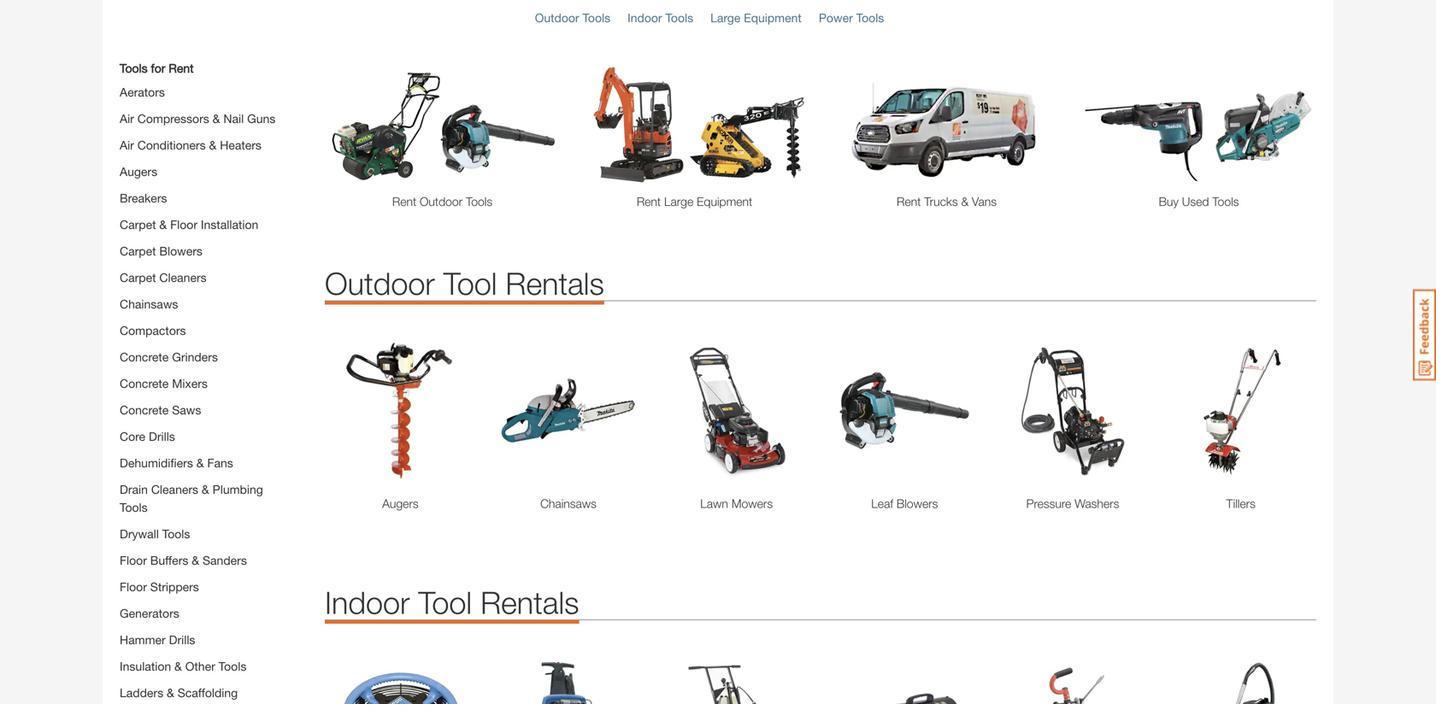 Task type: describe. For each thing, give the bounding box(es) containing it.
rent outdoor tools link
[[325, 193, 560, 211]]

outdoor tools
[[535, 11, 611, 25]]

guns
[[247, 112, 276, 126]]

saws
[[172, 403, 201, 417]]

for
[[151, 61, 165, 75]]

concrete grinders link
[[120, 350, 218, 364]]

tool for indoor
[[418, 584, 472, 621]]

1 vertical spatial chainsaws link
[[493, 495, 644, 513]]

air conditioners & heaters
[[120, 138, 262, 152]]

& right ladders
[[167, 686, 174, 700]]

indoor tools link
[[628, 11, 693, 25]]

pressure washers link
[[997, 495, 1148, 513]]

air compressors & nail guns link
[[120, 112, 276, 126]]

insulation & other tools link
[[120, 660, 247, 674]]

aerators
[[120, 85, 165, 99]]

rent pressure washers image
[[997, 335, 1148, 487]]

concrete grinders
[[120, 350, 218, 364]]

tool for outdoor
[[443, 265, 497, 301]]

hammer drills
[[120, 633, 195, 647]]

carpet blowers link
[[120, 244, 203, 258]]

& left fans
[[196, 456, 204, 470]]

other
[[185, 660, 215, 674]]

carpet for carpet & floor installation
[[120, 218, 156, 232]]

drain cleaners & plumbing tools
[[120, 483, 263, 515]]

& up 'carpet blowers'
[[159, 218, 167, 232]]

ladders & scaffolding
[[120, 686, 238, 700]]

floor buffers & sanders
[[120, 554, 247, 568]]

 image for large
[[577, 66, 812, 184]]

carpet & floor installation
[[120, 218, 258, 232]]

rent pipe tools image
[[997, 655, 1148, 704]]

floor for buffers
[[120, 554, 147, 568]]

rent trucks & vans
[[897, 194, 997, 209]]

compactors
[[120, 324, 186, 338]]

rent for rent large equipment
[[637, 194, 661, 209]]

trucks
[[924, 194, 958, 209]]

installation
[[201, 218, 258, 232]]

buffers
[[150, 554, 188, 568]]

rent large equipment
[[637, 194, 753, 209]]

indoor tools
[[628, 11, 693, 25]]

blowers for leaf blowers
[[897, 497, 938, 511]]

fans
[[207, 456, 233, 470]]

rent for rent outdoor tools
[[392, 194, 416, 209]]

air for air conditioners & heaters
[[120, 138, 134, 152]]

& inside "drain cleaners & plumbing tools"
[[202, 483, 209, 497]]

grinders
[[172, 350, 218, 364]]

0 vertical spatial floor
[[170, 218, 197, 232]]

0 horizontal spatial chainsaws link
[[120, 297, 178, 311]]

rent trucks & vans link
[[829, 193, 1064, 211]]

generators
[[120, 607, 179, 621]]

leaf blowers link
[[829, 495, 980, 513]]

chainsaws for bottommost chainsaws link
[[540, 497, 597, 511]]

carpet cleaners
[[120, 271, 207, 285]]

rent lawn mowers image
[[661, 335, 812, 487]]

augers for augers link to the top
[[120, 165, 157, 179]]

outdoor for tool
[[325, 265, 435, 301]]

0 vertical spatial large
[[711, 11, 741, 25]]

leaf blowers
[[871, 497, 938, 511]]

rent carpet cleaners image
[[493, 655, 644, 704]]

outdoor tools link
[[535, 11, 611, 25]]

augers for the right augers link
[[382, 497, 419, 511]]

rent blowers image
[[325, 655, 476, 704]]

rent leaf blowers image
[[829, 335, 980, 487]]

rentals for outdoor tool rentals
[[506, 265, 604, 301]]

core drills
[[120, 430, 175, 444]]

power tools
[[819, 11, 884, 25]]

hammer
[[120, 633, 166, 647]]

large equipment
[[711, 11, 802, 25]]

compactors link
[[120, 324, 186, 338]]

air compressors & nail guns
[[120, 112, 276, 126]]

used
[[1182, 194, 1209, 209]]

concrete for concrete grinders
[[120, 350, 169, 364]]

 image for used
[[1082, 66, 1317, 184]]

plumbing
[[213, 483, 263, 497]]

floor strippers
[[120, 580, 199, 594]]

carpet for carpet blowers
[[120, 244, 156, 258]]

rent vacuums image
[[1166, 655, 1317, 704]]

tools right power in the top right of the page
[[856, 11, 884, 25]]

mowers
[[732, 497, 773, 511]]

tillers link
[[1166, 495, 1317, 513]]

1 horizontal spatial augers link
[[325, 495, 476, 513]]

cleaners for carpet
[[159, 271, 207, 285]]

generators link
[[120, 607, 179, 621]]

buy used tools link
[[1082, 193, 1317, 211]]

outdoor tool rentals
[[325, 265, 604, 301]]

leaf
[[871, 497, 893, 511]]

 image for outdoor
[[325, 66, 560, 184]]

dehumidifiers & fans
[[120, 456, 233, 470]]

drywall
[[120, 527, 159, 541]]

power tools link
[[819, 11, 884, 25]]

heaters
[[220, 138, 262, 152]]

feedback link image
[[1413, 289, 1436, 381]]

dehumidifiers & fans link
[[120, 456, 233, 470]]

air for air compressors & nail guns
[[120, 112, 134, 126]]

1 vertical spatial outdoor
[[420, 194, 463, 209]]

tools right used
[[1213, 194, 1239, 209]]

rent augers image
[[325, 335, 476, 487]]

conditioners
[[137, 138, 206, 152]]

rent heaters image
[[829, 655, 980, 704]]

drills for core drills
[[149, 430, 175, 444]]

tools inside "drain cleaners & plumbing tools"
[[120, 501, 148, 515]]

dehumidifiers
[[120, 456, 193, 470]]

carpet blowers
[[120, 244, 203, 258]]

concrete saws
[[120, 403, 201, 417]]



Task type: vqa. For each thing, say whether or not it's contained in the screenshot.
the Air Conditioners & Heaters link
yes



Task type: locate. For each thing, give the bounding box(es) containing it.
mixers
[[172, 377, 208, 391]]

0 vertical spatial concrete
[[120, 350, 169, 364]]

indoor
[[628, 11, 662, 25], [325, 584, 410, 621]]

outdoor
[[535, 11, 579, 25], [420, 194, 463, 209], [325, 265, 435, 301]]

tools down drain
[[120, 501, 148, 515]]

large equipment link
[[711, 11, 802, 25]]

cleaners inside "drain cleaners & plumbing tools"
[[151, 483, 198, 497]]

2 vertical spatial outdoor
[[325, 265, 435, 301]]

ladders & scaffolding link
[[120, 686, 238, 700]]

concrete for concrete saws
[[120, 403, 169, 417]]

aerators link
[[120, 85, 165, 99]]

indoor for indoor tool rentals
[[325, 584, 410, 621]]

rent large equipment link
[[577, 193, 812, 211]]

drills down concrete saws
[[149, 430, 175, 444]]

1 vertical spatial floor
[[120, 554, 147, 568]]

1  image from the left
[[325, 66, 560, 184]]

ladders
[[120, 686, 163, 700]]

2 vertical spatial floor
[[120, 580, 147, 594]]

rentals for indoor tool rentals
[[481, 584, 579, 621]]

drain
[[120, 483, 148, 497]]

0 vertical spatial cleaners
[[159, 271, 207, 285]]

2 vertical spatial carpet
[[120, 271, 156, 285]]

floor strippers link
[[120, 580, 199, 594]]

buy used tools
[[1159, 194, 1239, 209]]

0 vertical spatial chainsaws link
[[120, 297, 178, 311]]

drain cleaners & plumbing tools link
[[120, 483, 263, 515]]

chainsaws for left chainsaws link
[[120, 297, 178, 311]]

blowers
[[159, 244, 203, 258], [897, 497, 938, 511]]

insulation
[[120, 660, 171, 674]]

concrete saws link
[[120, 403, 201, 417]]

drills
[[149, 430, 175, 444], [169, 633, 195, 647]]

blowers right leaf
[[897, 497, 938, 511]]

1 vertical spatial chainsaws
[[540, 497, 597, 511]]

concrete for concrete mixers
[[120, 377, 169, 391]]

2 vertical spatial concrete
[[120, 403, 169, 417]]

augers link
[[120, 165, 157, 179], [325, 495, 476, 513]]

1 horizontal spatial large
[[711, 11, 741, 25]]

carpet down carpet blowers link
[[120, 271, 156, 285]]

drills up insulation & other tools
[[169, 633, 195, 647]]

air down aerators link
[[120, 112, 134, 126]]

1 vertical spatial equipment
[[697, 194, 753, 209]]

& left 'other'
[[174, 660, 182, 674]]

air left conditioners
[[120, 138, 134, 152]]

1 horizontal spatial chainsaws link
[[493, 495, 644, 513]]

rent chainsaws image
[[493, 335, 644, 487]]

breakers link
[[120, 191, 167, 205]]

 image up the rent trucks & vans
[[829, 66, 1064, 184]]

& left 'nail'
[[213, 112, 220, 126]]

buy
[[1159, 194, 1179, 209]]

power
[[819, 11, 853, 25]]

0 vertical spatial outdoor
[[535, 11, 579, 25]]

1 horizontal spatial augers
[[382, 497, 419, 511]]

1 carpet from the top
[[120, 218, 156, 232]]

0 vertical spatial blowers
[[159, 244, 203, 258]]

0 horizontal spatial large
[[664, 194, 694, 209]]

compressors
[[137, 112, 209, 126]]

 image up buy used tools
[[1082, 66, 1317, 184]]

floor buffers & sanders link
[[120, 554, 247, 568]]

0 vertical spatial drills
[[149, 430, 175, 444]]

tools left indoor tools link
[[583, 11, 611, 25]]

core drills link
[[120, 430, 175, 444]]

carpet down breakers link
[[120, 218, 156, 232]]

tools right 'other'
[[219, 660, 247, 674]]

tools for rent
[[120, 61, 194, 75]]

1 vertical spatial cleaners
[[151, 483, 198, 497]]

vans
[[972, 194, 997, 209]]

drywall tools
[[120, 527, 190, 541]]

chainsaws link
[[120, 297, 178, 311], [493, 495, 644, 513]]

nail
[[223, 112, 244, 126]]

tillers
[[1226, 497, 1256, 511]]

1 vertical spatial indoor
[[325, 584, 410, 621]]

indoor tool rentals
[[325, 584, 579, 621]]

0 horizontal spatial chainsaws
[[120, 297, 178, 311]]

pressure
[[1026, 497, 1072, 511]]

tools up buffers
[[162, 527, 190, 541]]

lawn mowers
[[700, 497, 773, 511]]

blowers for carpet blowers
[[159, 244, 203, 258]]

carpet for carpet cleaners
[[120, 271, 156, 285]]

1 air from the top
[[120, 112, 134, 126]]

& right buffers
[[192, 554, 199, 568]]

0 vertical spatial rentals
[[506, 265, 604, 301]]

2 concrete from the top
[[120, 377, 169, 391]]

1 horizontal spatial blowers
[[897, 497, 938, 511]]

rent floor strippers image
[[661, 655, 812, 704]]

concrete down compactors link
[[120, 350, 169, 364]]

core
[[120, 430, 145, 444]]

0 vertical spatial chainsaws
[[120, 297, 178, 311]]

drills for hammer drills
[[169, 633, 195, 647]]

rentals
[[506, 265, 604, 301], [481, 584, 579, 621]]

washers
[[1075, 497, 1119, 511]]

tools left large equipment link
[[666, 11, 693, 25]]

floor up generators
[[120, 580, 147, 594]]

& left vans at the top of page
[[961, 194, 969, 209]]

3  image from the left
[[829, 66, 1064, 184]]

 image up rent large equipment
[[577, 66, 812, 184]]

0 horizontal spatial indoor
[[325, 584, 410, 621]]

chainsaws
[[120, 297, 178, 311], [540, 497, 597, 511]]

3 concrete from the top
[[120, 403, 169, 417]]

 image up rent outdoor tools
[[325, 66, 560, 184]]

carpet up the carpet cleaners
[[120, 244, 156, 258]]

floor
[[170, 218, 197, 232], [120, 554, 147, 568], [120, 580, 147, 594]]

0 vertical spatial air
[[120, 112, 134, 126]]

0 vertical spatial augers link
[[120, 165, 157, 179]]

1 vertical spatial concrete
[[120, 377, 169, 391]]

indoor right outdoor tools link
[[628, 11, 662, 25]]

scaffolding
[[178, 686, 238, 700]]

carpet
[[120, 218, 156, 232], [120, 244, 156, 258], [120, 271, 156, 285]]

breakers
[[120, 191, 167, 205]]

concrete mixers link
[[120, 377, 208, 391]]

3 carpet from the top
[[120, 271, 156, 285]]

lawn
[[700, 497, 728, 511]]

2 air from the top
[[120, 138, 134, 152]]

0 horizontal spatial blowers
[[159, 244, 203, 258]]

0 vertical spatial equipment
[[744, 11, 802, 25]]

rent for rent trucks & vans
[[897, 194, 921, 209]]

air
[[120, 112, 134, 126], [120, 138, 134, 152]]

concrete up "core drills" link
[[120, 403, 169, 417]]

0 horizontal spatial augers
[[120, 165, 157, 179]]

large
[[711, 11, 741, 25], [664, 194, 694, 209]]

carpet cleaners link
[[120, 271, 207, 285]]

cleaners
[[159, 271, 207, 285], [151, 483, 198, 497]]

0 vertical spatial augers
[[120, 165, 157, 179]]

rent
[[169, 61, 194, 75], [392, 194, 416, 209], [637, 194, 661, 209], [897, 194, 921, 209]]

1 vertical spatial carpet
[[120, 244, 156, 258]]

0 horizontal spatial augers link
[[120, 165, 157, 179]]

tools
[[583, 11, 611, 25], [666, 11, 693, 25], [856, 11, 884, 25], [120, 61, 148, 75], [466, 194, 493, 209], [1213, 194, 1239, 209], [120, 501, 148, 515], [162, 527, 190, 541], [219, 660, 247, 674]]

outdoor for tools
[[535, 11, 579, 25]]

rent tillers image
[[1166, 335, 1317, 487]]

tools up outdoor tool rentals
[[466, 194, 493, 209]]

air conditioners & heaters link
[[120, 138, 262, 152]]

4  image from the left
[[1082, 66, 1317, 184]]

1 vertical spatial drills
[[169, 633, 195, 647]]

floor down drywall
[[120, 554, 147, 568]]

0 vertical spatial indoor
[[628, 11, 662, 25]]

1 vertical spatial air
[[120, 138, 134, 152]]

2 carpet from the top
[[120, 244, 156, 258]]

pressure washers
[[1026, 497, 1119, 511]]

rent outdoor tools
[[392, 194, 493, 209]]

1 vertical spatial rentals
[[481, 584, 579, 621]]

1 horizontal spatial indoor
[[628, 11, 662, 25]]

1 vertical spatial large
[[664, 194, 694, 209]]

0 vertical spatial carpet
[[120, 218, 156, 232]]

1 vertical spatial tool
[[418, 584, 472, 621]]

hammer drills link
[[120, 633, 195, 647]]

cleaners for drain
[[151, 483, 198, 497]]

indoor up 'rent blowers' image
[[325, 584, 410, 621]]

1 vertical spatial augers link
[[325, 495, 476, 513]]

cleaners down carpet blowers link
[[159, 271, 207, 285]]

concrete up concrete saws
[[120, 377, 169, 391]]

sanders
[[203, 554, 247, 568]]

lawn mowers link
[[661, 495, 812, 513]]

insulation & other tools
[[120, 660, 247, 674]]

& left heaters
[[209, 138, 217, 152]]

blowers down the carpet & floor installation link on the left top of the page
[[159, 244, 203, 258]]

 image for trucks
[[829, 66, 1064, 184]]

concrete mixers
[[120, 377, 208, 391]]

indoor for indoor tools
[[628, 11, 662, 25]]

concrete
[[120, 350, 169, 364], [120, 377, 169, 391], [120, 403, 169, 417]]

2  image from the left
[[577, 66, 812, 184]]

 image
[[325, 66, 560, 184], [577, 66, 812, 184], [829, 66, 1064, 184], [1082, 66, 1317, 184]]

floor for strippers
[[120, 580, 147, 594]]

1 horizontal spatial chainsaws
[[540, 497, 597, 511]]

carpet & floor installation link
[[120, 218, 258, 232]]

floor up carpet blowers link
[[170, 218, 197, 232]]

1 vertical spatial augers
[[382, 497, 419, 511]]

cleaners down dehumidifiers & fans link
[[151, 483, 198, 497]]

1 vertical spatial blowers
[[897, 497, 938, 511]]

& down fans
[[202, 483, 209, 497]]

augers
[[120, 165, 157, 179], [382, 497, 419, 511]]

0 vertical spatial tool
[[443, 265, 497, 301]]

equipment
[[744, 11, 802, 25], [697, 194, 753, 209]]

1 concrete from the top
[[120, 350, 169, 364]]

tools left for
[[120, 61, 148, 75]]

strippers
[[150, 580, 199, 594]]

drywall tools link
[[120, 527, 190, 541]]



